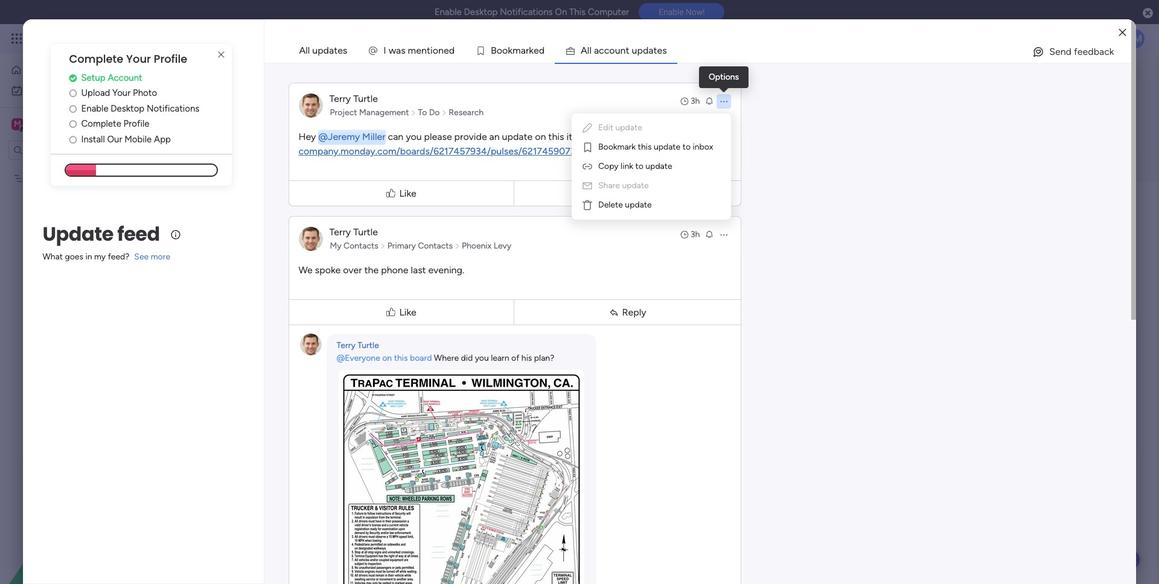 Task type: vqa. For each thing, say whether or not it's contained in the screenshot.
1st circle o icon from the top
yes



Task type: locate. For each thing, give the bounding box(es) containing it.
0 horizontal spatial my
[[28, 85, 39, 95]]

turtle up @everyone
[[358, 341, 379, 351]]

like up description
[[400, 188, 417, 199]]

enable desktop notifications link
[[69, 102, 232, 116]]

0 vertical spatial terry turtle
[[329, 93, 378, 105]]

to left inbox
[[683, 142, 691, 152]]

workspace inside welcome to the main workspace workspace! get started by exploring boards and dashboards in the navigation pane on the left.
[[323, 294, 369, 305]]

1 vertical spatial profile
[[124, 119, 149, 129]]

app
[[154, 134, 171, 145]]

slider arrow image for we spoke over the phone last evening.
[[455, 240, 460, 253]]

notifications for enable desktop notifications on this computer
[[500, 7, 553, 18]]

circle o image
[[69, 104, 77, 113], [69, 120, 77, 129], [69, 135, 77, 144]]

terry turtle up project management link
[[329, 93, 378, 105]]

goes
[[65, 252, 83, 262]]

0 horizontal spatial enable
[[81, 103, 108, 114]]

1 horizontal spatial see
[[211, 33, 226, 43]]

turtle up my contacts
[[354, 227, 378, 238]]

circle o image inside complete profile link
[[69, 120, 77, 129]]

1 horizontal spatial boards
[[348, 309, 381, 323]]

m for e
[[408, 45, 416, 56]]

1 vertical spatial boards
[[348, 309, 381, 323]]

imagination-
[[663, 131, 717, 143]]

1 vertical spatial management
[[58, 173, 108, 183]]

your up setup account link
[[126, 51, 151, 66]]

on right pane
[[573, 309, 586, 323]]

2 like from the top
[[400, 307, 417, 318]]

like for 1st like button from the top
[[400, 188, 417, 199]]

tab list containing all updates
[[289, 39, 1132, 63]]

copy link to update image
[[582, 161, 594, 173]]

1 contacts from the left
[[344, 241, 379, 251]]

terry turtle down add workspace description on the top of page
[[329, 227, 378, 238]]

main right the 'workspace' icon
[[28, 118, 49, 130]]

boards left 'we'
[[261, 259, 291, 270]]

0 horizontal spatial work
[[41, 85, 60, 95]]

complete up install
[[81, 119, 121, 129]]

workspace image
[[11, 118, 24, 131]]

my work
[[28, 85, 60, 95]]

main up exploring
[[300, 294, 320, 305]]

0 horizontal spatial on
[[383, 353, 392, 364]]

management up miller
[[359, 108, 409, 118]]

terry up project management link
[[329, 93, 351, 105]]

monday marketplace image
[[1025, 33, 1037, 45]]

d right i
[[449, 45, 455, 56]]

a right p
[[649, 45, 654, 56]]

like button up description
[[292, 176, 512, 212]]

setup
[[81, 72, 106, 83]]

e left i
[[416, 45, 422, 56]]

your down account
[[112, 88, 131, 99]]

update
[[43, 221, 113, 248]]

e right p
[[658, 45, 663, 56]]

your
[[126, 51, 151, 66], [112, 88, 131, 99]]

option
[[0, 167, 154, 169]]

reply for reply button corresponding to 1st like button from the top
[[623, 188, 647, 199]]

to right 'link'
[[636, 161, 644, 172]]

work
[[98, 31, 119, 45], [41, 85, 60, 95]]

enable desktop notifications
[[81, 103, 200, 114]]

terry turtle link down add workspace description on the top of page
[[329, 227, 378, 238]]

i
[[384, 45, 386, 56]]

slider arrow image left "phoenix"
[[455, 240, 460, 253]]

see left more
[[134, 252, 149, 262]]

my inside option
[[28, 85, 39, 95]]

1 horizontal spatial u
[[632, 45, 638, 56]]

complete profile
[[81, 119, 149, 129]]

home
[[27, 65, 50, 75]]

terry turtle
[[329, 93, 378, 105], [329, 227, 378, 238], [337, 341, 379, 351]]

0 horizontal spatial m
[[408, 45, 416, 56]]

0 vertical spatial my
[[28, 85, 39, 95]]

circle o image inside install our mobile app 'link'
[[69, 135, 77, 144]]

you right did
[[475, 353, 489, 364]]

feed
[[117, 221, 160, 248]]

circle o image
[[69, 89, 77, 98]]

1 horizontal spatial desktop
[[464, 7, 498, 18]]

reply button for first like button from the bottom of the page
[[517, 303, 739, 323]]

b o o k m a r k e d
[[491, 45, 545, 56]]

on left item? in the top of the page
[[535, 131, 546, 143]]

contacts up over
[[344, 241, 379, 251]]

1 reply from the top
[[623, 188, 647, 199]]

1 vertical spatial main workspace
[[301, 186, 457, 213]]

1 n from the left
[[422, 45, 427, 56]]

all
[[299, 45, 310, 56]]

0 vertical spatial work
[[98, 31, 119, 45]]

recent boards
[[228, 259, 291, 270]]

your for profile
[[126, 51, 151, 66]]

project down search in workspace field
[[28, 173, 56, 183]]

0 horizontal spatial main workspace
[[28, 118, 99, 130]]

share
[[599, 181, 620, 191]]

1 m from the left
[[408, 45, 416, 56]]

this left item? in the top of the page
[[549, 131, 565, 143]]

0 vertical spatial your
[[126, 51, 151, 66]]

2 n from the left
[[439, 45, 444, 56]]

0 vertical spatial boards
[[261, 259, 291, 270]]

1 vertical spatial notifications
[[147, 103, 200, 114]]

3h for we spoke over the phone last evening.
[[691, 230, 700, 240]]

in right dashboards
[[463, 309, 472, 323]]

2 u from the left
[[632, 45, 638, 56]]

2 3h link from the top
[[680, 229, 700, 241]]

3 n from the left
[[621, 45, 626, 56]]

0 vertical spatial reply
[[623, 188, 647, 199]]

0 vertical spatial 3h
[[691, 96, 700, 106]]

d for a l l a c c o u n t u p d a t e s
[[643, 45, 649, 56]]

1 vertical spatial terry
[[329, 227, 351, 238]]

main workspace up description
[[301, 186, 457, 213]]

work for my
[[41, 85, 60, 95]]

1 circle o image from the top
[[69, 104, 77, 113]]

l down computer
[[588, 45, 590, 56]]

profile up mobile
[[124, 119, 149, 129]]

members
[[305, 259, 346, 270]]

o right b
[[503, 45, 508, 56]]

1 vertical spatial you
[[475, 353, 489, 364]]

slider arrow image right the do
[[442, 107, 447, 119]]

0 vertical spatial project management
[[330, 108, 409, 118]]

2 3h from the top
[[691, 230, 700, 240]]

terry down add workspace description on the top of page
[[329, 227, 351, 238]]

your inside upload your photo link
[[112, 88, 131, 99]]

to
[[683, 142, 691, 152], [636, 161, 644, 172], [271, 294, 281, 305]]

edit update image
[[582, 122, 594, 134]]

0 horizontal spatial s
[[401, 45, 406, 56]]

1 vertical spatial reply
[[623, 307, 647, 318]]

provide
[[455, 131, 487, 143]]

dapulse close image
[[1144, 7, 1154, 19]]

delete update image
[[582, 199, 594, 211]]

options image
[[720, 230, 729, 240]]

profile down management
[[154, 51, 188, 66]]

@jeremy
[[319, 131, 360, 143]]

recent
[[228, 259, 259, 270]]

2 horizontal spatial t
[[654, 45, 658, 56]]

copy link to update
[[599, 161, 673, 172]]

m left i
[[408, 45, 416, 56]]

desktop up b
[[464, 7, 498, 18]]

update down share update menu item
[[625, 200, 652, 210]]

3h left options icon
[[691, 96, 700, 106]]

terry turtle link for we spoke over the phone last evening.
[[329, 227, 378, 238]]

1 vertical spatial on
[[573, 309, 586, 323]]

1 vertical spatial 3h link
[[680, 229, 700, 241]]

to inside welcome to the main workspace workspace! get started by exploring boards and dashboards in the navigation pane on the left.
[[271, 294, 281, 305]]

n left p
[[621, 45, 626, 56]]

t right w
[[427, 45, 431, 56]]

1 vertical spatial terry turtle link
[[329, 227, 378, 238]]

my for my contacts
[[330, 241, 342, 251]]

monday work management
[[54, 31, 188, 45]]

e right i
[[444, 45, 449, 56]]

1 horizontal spatial management
[[359, 108, 409, 118]]

this left board
[[394, 353, 408, 364]]

my contacts link
[[328, 240, 381, 253]]

reminder image for we spoke over the phone last evening.
[[705, 230, 715, 239]]

0 vertical spatial see
[[211, 33, 226, 43]]

slider arrow image for hey
[[442, 107, 447, 119]]

1 o from the left
[[433, 45, 439, 56]]

1 horizontal spatial work
[[98, 31, 119, 45]]

see up 'dapulse x slim' image
[[211, 33, 226, 43]]

options image
[[720, 97, 729, 106]]

n left i
[[422, 45, 427, 56]]

d down enable now! button
[[643, 45, 649, 56]]

plan?
[[535, 353, 555, 364]]

work inside my work option
[[41, 85, 60, 95]]

circle o image inside enable desktop notifications link
[[69, 104, 77, 113]]

2 reply button from the top
[[517, 303, 739, 323]]

enable for enable now!
[[659, 7, 684, 17]]

terry turtle up @everyone
[[337, 341, 379, 351]]

3 circle o image from the top
[[69, 135, 77, 144]]

in
[[85, 252, 92, 262], [463, 309, 472, 323]]

of
[[512, 353, 520, 364]]

update down copy link to update
[[622, 181, 649, 191]]

circle o image left install
[[69, 135, 77, 144]]

1 3h from the top
[[691, 96, 700, 106]]

1 horizontal spatial k
[[529, 45, 534, 56]]

m
[[408, 45, 416, 56], [513, 45, 521, 56]]

s right w
[[401, 45, 406, 56]]

1 horizontal spatial slider arrow image
[[442, 107, 447, 119]]

account
[[108, 72, 142, 83]]

1 t from the left
[[427, 45, 431, 56]]

turtle
[[354, 93, 378, 105], [354, 227, 378, 238], [358, 341, 379, 351]]

0 horizontal spatial boards
[[261, 259, 291, 270]]

0 horizontal spatial u
[[615, 45, 621, 56]]

0 vertical spatial complete
[[69, 51, 123, 66]]

management down search in workspace field
[[58, 173, 108, 183]]

1 vertical spatial work
[[41, 85, 60, 95]]

see
[[211, 33, 226, 43], [134, 252, 149, 262]]

home option
[[7, 60, 147, 80]]

2 vertical spatial main
[[300, 294, 320, 305]]

2 m from the left
[[513, 45, 521, 56]]

1 vertical spatial terry turtle
[[329, 227, 378, 238]]

monday
[[54, 31, 95, 45]]

notifications left on in the left of the page
[[500, 7, 553, 18]]

3 d from the left
[[643, 45, 649, 56]]

0 horizontal spatial notifications
[[147, 103, 200, 114]]

2 horizontal spatial to
[[683, 142, 691, 152]]

enable inside button
[[659, 7, 684, 17]]

an
[[490, 131, 500, 143]]

2 reply from the top
[[623, 307, 647, 318]]

3h link left options image
[[680, 229, 700, 241]]

1 s from the left
[[401, 45, 406, 56]]

work left circle o image
[[41, 85, 60, 95]]

2 circle o image from the top
[[69, 120, 77, 129]]

primary contacts
[[388, 241, 453, 251]]

u left p
[[615, 45, 621, 56]]

1 like from the top
[[400, 188, 417, 199]]

1 reminder image from the top
[[705, 96, 715, 106]]

this down edit update menu item
[[638, 142, 652, 152]]

to up started
[[271, 294, 281, 305]]

0 vertical spatial you
[[406, 131, 422, 143]]

research link
[[447, 107, 486, 119]]

complete for complete your profile
[[69, 51, 123, 66]]

main workspace up search in workspace field
[[28, 118, 99, 130]]

slider arrow image
[[442, 107, 447, 119], [381, 240, 386, 253], [455, 240, 460, 253]]

terry up @everyone
[[337, 341, 356, 351]]

2 horizontal spatial slider arrow image
[[455, 240, 460, 253]]

1 vertical spatial complete
[[81, 119, 121, 129]]

0 horizontal spatial contacts
[[344, 241, 379, 251]]

2 horizontal spatial enable
[[659, 7, 684, 17]]

upload
[[81, 88, 110, 99]]

0 vertical spatial like button
[[292, 176, 512, 212]]

@everyone on this board link
[[337, 353, 432, 364]]

our
[[107, 134, 122, 145]]

help
[[1109, 554, 1130, 566]]

terry for we spoke over the phone last evening.
[[329, 227, 351, 238]]

turtle up project management link
[[354, 93, 378, 105]]

l right a
[[590, 45, 592, 56]]

3h link for we spoke over the phone last evening.
[[680, 229, 700, 241]]

2 reminder image from the top
[[705, 230, 715, 239]]

1 horizontal spatial contacts
[[418, 241, 453, 251]]

m left the 'r'
[[513, 45, 521, 56]]

0 vertical spatial terry
[[329, 93, 351, 105]]

project management list box
[[0, 165, 154, 351]]

1 vertical spatial 3h
[[691, 230, 700, 240]]

select product image
[[11, 33, 23, 45]]

0 vertical spatial project
[[330, 108, 357, 118]]

share update menu item
[[582, 179, 722, 193]]

in inside welcome to the main workspace workspace! get started by exploring boards and dashboards in the navigation pane on the left.
[[463, 309, 472, 323]]

workspace
[[51, 118, 99, 130], [353, 186, 457, 213], [318, 216, 359, 226], [323, 294, 369, 305]]

1 horizontal spatial this
[[549, 131, 565, 143]]

enable up i w a s m e n t i o n e d
[[435, 7, 462, 18]]

0 horizontal spatial k
[[508, 45, 513, 56]]

1 vertical spatial see
[[134, 252, 149, 262]]

0 vertical spatial reminder image
[[705, 96, 715, 106]]

0 horizontal spatial n
[[422, 45, 427, 56]]

project management
[[330, 108, 409, 118], [28, 173, 108, 183]]

reply button for 1st like button from the top
[[517, 184, 739, 204]]

like down workspace!
[[400, 307, 417, 318]]

0 vertical spatial main workspace
[[28, 118, 99, 130]]

1 horizontal spatial in
[[463, 309, 472, 323]]

setup account link
[[69, 71, 232, 85]]

n right i
[[439, 45, 444, 56]]

a
[[581, 45, 588, 56]]

1 d from the left
[[449, 45, 455, 56]]

2 vertical spatial to
[[271, 294, 281, 305]]

d
[[449, 45, 455, 56], [539, 45, 545, 56], [643, 45, 649, 56]]

project up @jeremy
[[330, 108, 357, 118]]

0 horizontal spatial project
[[28, 173, 56, 183]]

terry
[[329, 93, 351, 105], [329, 227, 351, 238], [337, 341, 356, 351]]

desktop
[[464, 7, 498, 18], [111, 103, 145, 114]]

1 u from the left
[[615, 45, 621, 56]]

project management up miller
[[330, 108, 409, 118]]

3 e from the left
[[534, 45, 539, 56]]

3 o from the left
[[503, 45, 508, 56]]

permissions
[[360, 259, 411, 270]]

we spoke over the phone last evening.
[[299, 265, 465, 276]]

1 vertical spatial in
[[463, 309, 472, 323]]

0 horizontal spatial d
[[449, 45, 455, 56]]

notifications down upload your photo link
[[147, 103, 200, 114]]

workspace up exploring
[[323, 294, 369, 305]]

enable for enable desktop notifications on this computer
[[435, 7, 462, 18]]

2 horizontal spatial d
[[643, 45, 649, 56]]

3h
[[691, 96, 700, 106], [691, 230, 700, 240]]

2 contacts from the left
[[418, 241, 453, 251]]

photo
[[133, 88, 157, 99]]

o left the 'r'
[[497, 45, 503, 56]]

1 vertical spatial main
[[301, 186, 348, 213]]

d right the 'r'
[[539, 45, 545, 56]]

1 vertical spatial project management
[[28, 173, 108, 183]]

research
[[449, 108, 484, 118]]

1 vertical spatial reminder image
[[705, 230, 715, 239]]

on
[[535, 131, 546, 143], [573, 309, 586, 323], [383, 353, 392, 364]]

2 e from the left
[[444, 45, 449, 56]]

0 horizontal spatial t
[[427, 45, 431, 56]]

my for my work
[[28, 85, 39, 95]]

the
[[365, 265, 379, 276], [283, 294, 297, 305], [475, 309, 491, 323], [589, 309, 605, 323]]

2 vertical spatial turtle
[[358, 341, 379, 351]]

on right @everyone
[[383, 353, 392, 364]]

project management down search in workspace field
[[28, 173, 108, 183]]

terry turtle link
[[329, 93, 378, 105], [329, 227, 378, 238], [337, 341, 379, 351]]

management
[[359, 108, 409, 118], [58, 173, 108, 183]]

edit update menu item
[[582, 121, 722, 135]]

update down edit update menu item
[[654, 142, 681, 152]]

updates
[[312, 45, 348, 56]]

reminder image left options icon
[[705, 96, 715, 106]]

2 t from the left
[[626, 45, 630, 56]]

the left the navigation
[[475, 309, 491, 323]]

setup account
[[81, 72, 142, 83]]

work for monday
[[98, 31, 119, 45]]

1 horizontal spatial t
[[626, 45, 630, 56]]

terry turtle for hey
[[329, 93, 378, 105]]

what goes in my feed? see more
[[43, 252, 170, 262]]

work up complete your profile
[[98, 31, 119, 45]]

3h link
[[680, 95, 700, 108], [680, 229, 700, 241]]

1 e from the left
[[416, 45, 422, 56]]

contacts for my contacts
[[344, 241, 379, 251]]

management
[[122, 31, 188, 45]]

1 horizontal spatial d
[[539, 45, 545, 56]]

a right a
[[594, 45, 599, 56]]

in left my at the left top of page
[[85, 252, 92, 262]]

1 horizontal spatial enable
[[435, 7, 462, 18]]

main up add
[[301, 186, 348, 213]]

0 vertical spatial like
[[400, 188, 417, 199]]

0 horizontal spatial you
[[406, 131, 422, 143]]

0 horizontal spatial profile
[[124, 119, 149, 129]]

0 horizontal spatial management
[[58, 173, 108, 183]]

tab list
[[289, 39, 1132, 63]]

main
[[28, 118, 49, 130], [301, 186, 348, 213], [300, 294, 320, 305]]

2 horizontal spatial this
[[638, 142, 652, 152]]

0 vertical spatial in
[[85, 252, 92, 262]]

1 reply button from the top
[[517, 184, 739, 204]]

edit update
[[599, 123, 643, 133]]

0 vertical spatial desktop
[[464, 7, 498, 18]]

feedback
[[1075, 46, 1115, 57]]

1 vertical spatial desktop
[[111, 103, 145, 114]]

t left p
[[626, 45, 630, 56]]

complete for complete profile
[[81, 119, 121, 129]]

slider arrow image up permissions
[[381, 240, 386, 253]]

like button down phone
[[292, 295, 512, 331]]

1 3h link from the top
[[680, 95, 700, 108]]

1 vertical spatial turtle
[[354, 227, 378, 238]]

1 vertical spatial like button
[[292, 295, 512, 331]]

1 horizontal spatial to
[[636, 161, 644, 172]]

d for i w a s m e n t i o n e d
[[449, 45, 455, 56]]

c
[[599, 45, 605, 56], [605, 45, 610, 56]]

on
[[555, 7, 567, 18]]

can
[[388, 131, 404, 143]]

terry turtle for we spoke over the phone last evening.
[[329, 227, 378, 238]]

feed?
[[108, 252, 129, 262]]

0 vertical spatial terry turtle link
[[329, 93, 378, 105]]

desktop down upload your photo
[[111, 103, 145, 114]]

2 d from the left
[[539, 45, 545, 56]]

1 vertical spatial your
[[112, 88, 131, 99]]

3h left options image
[[691, 230, 700, 240]]

profile
[[154, 51, 188, 66], [124, 119, 149, 129]]

boards left 'and'
[[348, 309, 381, 323]]

1 vertical spatial reply button
[[517, 303, 739, 323]]

main inside welcome to the main workspace workspace! get started by exploring boards and dashboards in the navigation pane on the left.
[[300, 294, 320, 305]]

s
[[401, 45, 406, 56], [663, 45, 667, 56]]

project management inside list box
[[28, 173, 108, 183]]

levy
[[494, 241, 512, 251]]

item?
[[567, 131, 591, 143]]

0 horizontal spatial desktop
[[111, 103, 145, 114]]

s right p
[[663, 45, 667, 56]]

o right w
[[433, 45, 439, 56]]

2 vertical spatial circle o image
[[69, 135, 77, 144]]

1 k from the left
[[508, 45, 513, 56]]

reminder image
[[705, 96, 715, 106], [705, 230, 715, 239]]

complete up setup at top left
[[69, 51, 123, 66]]

my up members
[[330, 241, 342, 251]]

1 horizontal spatial on
[[535, 131, 546, 143]]

the left left.
[[589, 309, 605, 323]]

2 k from the left
[[529, 45, 534, 56]]



Task type: describe. For each thing, give the bounding box(es) containing it.
the right over
[[365, 265, 379, 276]]

primary
[[388, 241, 416, 251]]

welcome to the main workspace workspace! get started by exploring boards and dashboards in the navigation pane on the left.
[[227, 294, 626, 323]]

2 o from the left
[[497, 45, 503, 56]]

w
[[389, 45, 396, 56]]

get
[[227, 309, 245, 323]]

add
[[300, 216, 316, 226]]

https://beyond-imagination- company.monday.com/boards/6217457934/pulses/6217459073/posts/2960000615 link
[[299, 131, 717, 157]]

@jeremy miller link
[[319, 129, 386, 145]]

to
[[418, 108, 427, 118]]

your for photo
[[112, 88, 131, 99]]

3h link for hey
[[680, 95, 700, 108]]

reminder image for hey
[[705, 96, 715, 106]]

2 a from the left
[[521, 45, 526, 56]]

slider arrow image
[[411, 107, 416, 119]]

terry for hey
[[329, 93, 351, 105]]

hey @jeremy miller can you please provide an update on this item?
[[299, 131, 594, 143]]

miller
[[363, 131, 386, 143]]

delete update
[[599, 200, 652, 210]]

by
[[286, 309, 298, 323]]

main inside workspace selection element
[[28, 118, 49, 130]]

3h for hey
[[691, 96, 700, 106]]

update up bookmark
[[616, 123, 643, 133]]

the up by
[[283, 294, 297, 305]]

Main workspace field
[[298, 186, 1111, 213]]

3 a from the left
[[594, 45, 599, 56]]

0 vertical spatial management
[[359, 108, 409, 118]]

please
[[424, 131, 452, 143]]

dapulse x slim image
[[214, 48, 229, 62]]

lottie animation image
[[0, 463, 154, 585]]

share update image
[[582, 180, 594, 192]]

2 vertical spatial on
[[383, 353, 392, 364]]

started
[[248, 309, 283, 323]]

bookmark this update to inbox
[[599, 142, 714, 152]]

to do link
[[416, 107, 442, 119]]

1 vertical spatial to
[[636, 161, 644, 172]]

3 t from the left
[[654, 45, 658, 56]]

inbox
[[693, 142, 714, 152]]

my contacts
[[330, 241, 379, 251]]

see plans button
[[195, 30, 253, 48]]

circle o image for complete
[[69, 120, 77, 129]]

now!
[[686, 7, 705, 17]]

workspace selection element
[[11, 117, 101, 133]]

copy
[[599, 161, 619, 172]]

and
[[384, 309, 402, 323]]

close image
[[1120, 28, 1127, 37]]

2 vertical spatial terry
[[337, 341, 356, 351]]

left.
[[607, 309, 626, 323]]

Search in workspace field
[[25, 143, 101, 157]]

2 c from the left
[[605, 45, 610, 56]]

update down bookmark this update to inbox
[[646, 161, 673, 172]]

1 like button from the top
[[292, 176, 512, 212]]

2 vertical spatial terry turtle link
[[337, 341, 379, 351]]

notifications for enable desktop notifications
[[147, 103, 200, 114]]

install our mobile app link
[[69, 133, 232, 146]]

update feed
[[43, 221, 160, 248]]

all updates
[[299, 45, 348, 56]]

share update
[[599, 181, 649, 191]]

1 horizontal spatial profile
[[154, 51, 188, 66]]

project inside list box
[[28, 173, 56, 183]]

@everyone on this board where did you learn of his plan?
[[337, 353, 555, 364]]

turtle for hey
[[354, 93, 378, 105]]

workspace!
[[372, 294, 421, 305]]

0 horizontal spatial this
[[394, 353, 408, 364]]

bookmark
[[599, 142, 636, 152]]

phoenix levy
[[462, 241, 512, 251]]

desktop for enable desktop notifications
[[111, 103, 145, 114]]

description
[[361, 216, 404, 226]]

my work option
[[7, 81, 147, 100]]

contacts for primary contacts
[[418, 241, 453, 251]]

0 horizontal spatial see
[[134, 252, 149, 262]]

navigation
[[494, 309, 544, 323]]

upload your photo
[[81, 88, 157, 99]]

circle o image for enable
[[69, 104, 77, 113]]

a l l a c c o u n t u p d a t e s
[[581, 45, 667, 56]]

last
[[411, 265, 426, 276]]

install
[[81, 134, 105, 145]]

0 vertical spatial on
[[535, 131, 546, 143]]

this
[[570, 7, 586, 18]]

workspace up description
[[353, 186, 457, 213]]

1 horizontal spatial project
[[330, 108, 357, 118]]

evening.
[[429, 265, 465, 276]]

2 l from the left
[[590, 45, 592, 56]]

send feedback
[[1050, 46, 1115, 57]]

his
[[522, 353, 532, 364]]

4 a from the left
[[649, 45, 654, 56]]

2 s from the left
[[663, 45, 667, 56]]

do
[[429, 108, 440, 118]]

my work link
[[7, 81, 147, 100]]

boards inside welcome to the main workspace workspace! get started by exploring boards and dashboards in the navigation pane on the left.
[[348, 309, 381, 323]]

install our mobile app
[[81, 134, 171, 145]]

computer
[[588, 7, 630, 18]]

home link
[[7, 60, 147, 80]]

primary contacts link
[[386, 240, 455, 253]]

to do
[[418, 108, 440, 118]]

1 c from the left
[[599, 45, 605, 56]]

on inside welcome to the main workspace workspace! get started by exploring boards and dashboards in the navigation pane on the left.
[[573, 309, 586, 323]]

mobile
[[125, 134, 152, 145]]

see inside button
[[211, 33, 226, 43]]

enable now! button
[[639, 3, 725, 21]]

4 o from the left
[[610, 45, 615, 56]]

2 like button from the top
[[292, 295, 512, 331]]

phone
[[381, 265, 409, 276]]

0 horizontal spatial slider arrow image
[[381, 240, 386, 253]]

send feedback button
[[1028, 42, 1120, 62]]

see more link
[[134, 251, 170, 264]]

0 horizontal spatial in
[[85, 252, 92, 262]]

1 a from the left
[[396, 45, 401, 56]]

like for first like button from the bottom of the page
[[400, 307, 417, 318]]

workspace up my contacts
[[318, 216, 359, 226]]

m
[[14, 119, 21, 129]]

https://beyond-imagination- company.monday.com/boards/6217457934/pulses/6217459073/posts/2960000615
[[299, 131, 717, 157]]

turtle for we spoke over the phone last evening.
[[354, 227, 378, 238]]

see plans
[[211, 33, 248, 43]]

exploring
[[300, 309, 345, 323]]

bookmark this update to inbox image
[[582, 141, 594, 153]]

add workspace description
[[300, 216, 404, 226]]

1 horizontal spatial project management
[[330, 108, 409, 118]]

more
[[151, 252, 170, 262]]

i w a s m e n t i o n e d
[[384, 45, 455, 56]]

board
[[410, 353, 432, 364]]

circle o image for install
[[69, 135, 77, 144]]

all updates link
[[290, 39, 357, 62]]

terry turtle link for hey
[[329, 93, 378, 105]]

2 vertical spatial terry turtle
[[337, 341, 379, 351]]

desktop for enable desktop notifications on this computer
[[464, 7, 498, 18]]

reply for first like button from the bottom of the page's reply button
[[623, 307, 647, 318]]

workspace inside workspace selection element
[[51, 118, 99, 130]]

0 vertical spatial to
[[683, 142, 691, 152]]

@everyone
[[337, 353, 380, 364]]

pane
[[547, 309, 571, 323]]

check circle image
[[69, 74, 77, 83]]

over
[[343, 265, 362, 276]]

b
[[491, 45, 497, 56]]

company.monday.com/boards/6217457934/pulses/6217459073/posts/2960000615
[[299, 146, 664, 157]]

management inside list box
[[58, 173, 108, 183]]

main workspace inside workspace selection element
[[28, 118, 99, 130]]

lottie animation element
[[0, 463, 154, 585]]

spoke
[[315, 265, 341, 276]]

complete profile link
[[69, 117, 232, 131]]

did
[[461, 353, 473, 364]]

learn
[[491, 353, 510, 364]]

help button
[[1098, 550, 1141, 570]]

enable for enable desktop notifications
[[81, 103, 108, 114]]

jeremy miller image
[[1126, 29, 1145, 48]]

delete
[[599, 200, 623, 210]]

what
[[43, 252, 63, 262]]

my
[[94, 252, 106, 262]]

1 l from the left
[[588, 45, 590, 56]]

phoenix
[[462, 241, 492, 251]]

update right an
[[502, 131, 533, 143]]

send
[[1050, 46, 1072, 57]]

m for a
[[513, 45, 521, 56]]

4 e from the left
[[658, 45, 663, 56]]



